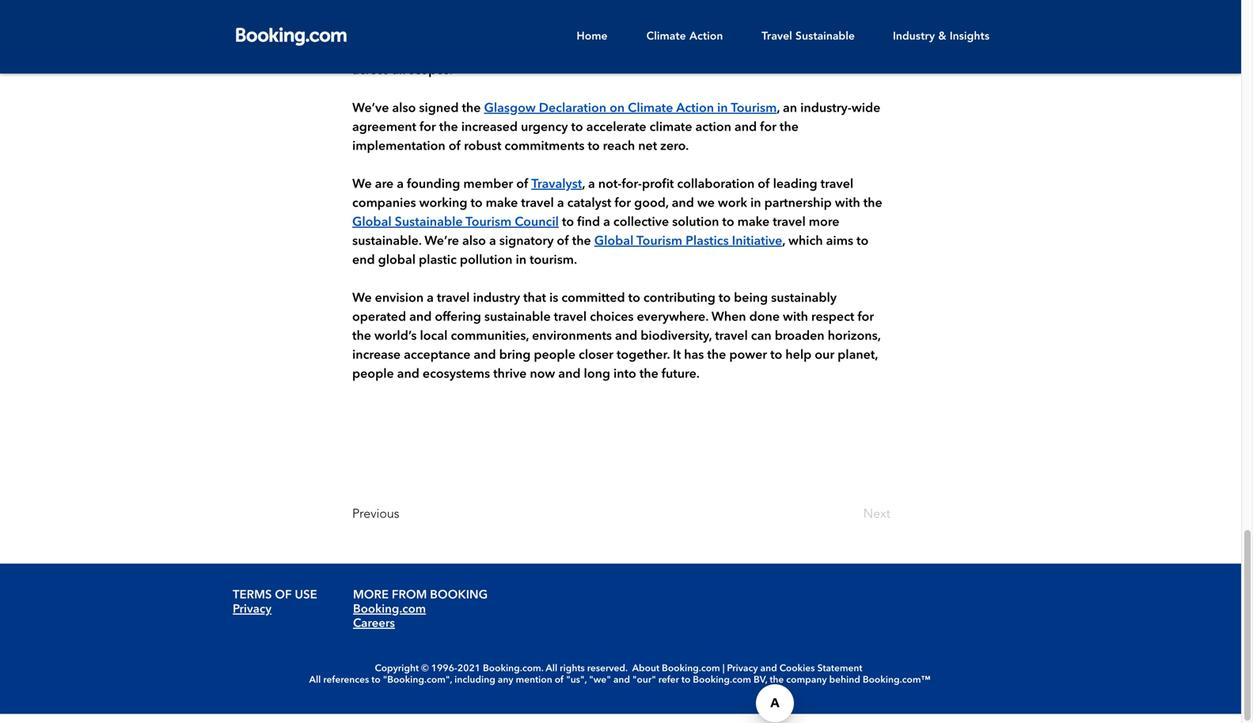 Task type: describe. For each thing, give the bounding box(es) containing it.
travalyst
[[531, 178, 582, 191]]

next
[[863, 506, 891, 521]]

mention
[[516, 676, 552, 685]]

to down the "declaration"
[[571, 121, 583, 134]]

and down reserved.
[[613, 676, 630, 685]]

0 vertical spatial action
[[689, 29, 723, 42]]

tourism inside , a not-for-profit collaboration of leading travel companies working to make travel a catalyst for good, and we work in partnership with the global sustainable tourism council
[[466, 216, 512, 229]]

the inside , a not-for-profit collaboration of leading travel companies working to make travel a catalyst for good, and we work in partnership with the global sustainable tourism council
[[863, 197, 882, 210]]

introducing
[[758, 7, 826, 20]]

closer
[[579, 349, 613, 362]]

ecosystems
[[423, 368, 490, 381]]

contributing
[[643, 292, 716, 305]]

the down an
[[780, 121, 799, 134]]

statement
[[817, 664, 862, 674]]

are
[[375, 178, 394, 191]]

pollution
[[460, 254, 513, 267]]

not-
[[598, 178, 622, 191]]

travel up council
[[521, 197, 554, 210]]

we envision a travel industry that is committed to contributing to being sustainably operated and offering sustainable travel choices everywhere. when done with respect for the world's local communities, environments and biodiversity, travel can broaden horizons, increase acceptance and bring people closer together. it has the power to help our planet, people and ecosystems thrive now and long into the future.
[[352, 292, 884, 381]]

any
[[498, 676, 513, 685]]

we've
[[352, 102, 389, 115]]

for inside the we have already significantly reduced our direct emissions, including introducing renewable electricty for 100% of our offices through the purchase of unbundled energy attribute certificates. to reach our net-zero target, we will continue to reduce emissions across all scopes.
[[474, 26, 491, 39]]

implementation
[[352, 140, 445, 153]]

with inside we envision a travel industry that is committed to contributing to being sustainably operated and offering sustainable travel choices everywhere. when done with respect for the world's local communities, environments and biodiversity, travel can broaden horizons, increase acceptance and bring people closer together. it has the power to help our planet, people and ecosystems thrive now and long into the future.
[[783, 311, 808, 324]]

a right find
[[603, 216, 610, 229]]

we inside the we have already significantly reduced our direct emissions, including introducing renewable electricty for 100% of our offices through the purchase of unbundled energy attribute certificates. to reach our net-zero target, we will continue to reduce emissions across all scopes.
[[643, 45, 660, 58]]

zero
[[573, 45, 598, 58]]

through
[[611, 26, 658, 39]]

long
[[584, 368, 610, 381]]

a down travalyst link
[[557, 197, 564, 210]]

and right now
[[558, 368, 581, 381]]

reach inside the we have already significantly reduced our direct emissions, including introducing renewable electricty for 100% of our offices through the purchase of unbundled energy attribute certificates. to reach our net-zero target, we will continue to reduce emissions across all scopes.
[[492, 45, 524, 58]]

planet,
[[838, 349, 878, 362]]

to inside the we have already significantly reduced our direct emissions, including introducing renewable electricty for 100% of our offices through the purchase of unbundled energy attribute certificates. to reach our net-zero target, we will continue to reduce emissions across all scopes.
[[741, 45, 753, 58]]

an
[[783, 102, 797, 115]]

©
[[421, 664, 429, 674]]

thrive
[[493, 368, 527, 381]]

we're
[[425, 235, 459, 248]]

careers
[[353, 618, 395, 630]]

wide
[[852, 102, 881, 115]]

a inside we envision a travel industry that is committed to contributing to being sustainably operated and offering sustainable travel choices everywhere. when done with respect for the world's local communities, environments and biodiversity, travel can broaden horizons, increase acceptance and bring people closer together. it has the power to help our planet, people and ecosystems thrive now and long into the future.
[[427, 292, 434, 305]]

respect
[[811, 311, 854, 324]]

unbundled
[[755, 26, 819, 39]]

next button
[[784, 498, 891, 530]]

for inside we envision a travel industry that is committed to contributing to being sustainably operated and offering sustainable travel choices everywhere. when done with respect for the world's local communities, environments and biodiversity, travel can broaden horizons, increase acceptance and bring people closer together. it has the power to help our planet, people and ecosystems thrive now and long into the future.
[[858, 311, 874, 324]]

we have already significantly reduced our direct emissions, including introducing renewable electricty for 100% of our offices through the purchase of unbundled energy attribute certificates. to reach our net-zero target, we will continue to reduce emissions across all scopes.
[[352, 7, 866, 77]]

about
[[632, 664, 659, 674]]

0 vertical spatial in
[[717, 102, 728, 115]]

of inside copyright © 1996-2021 booking.com. all rights reserved. about booking.com | privacy and cookies statement all references to "booking.com", including any mention of "us", "we" and "our" refer to booking.com bv, the company behind booking.com™
[[555, 676, 564, 685]]

company
[[786, 676, 827, 685]]

&
[[938, 29, 946, 42]]

to
[[475, 45, 489, 58]]

our up 'net-'
[[547, 26, 567, 39]]

cookies
[[779, 664, 815, 674]]

purchase
[[683, 26, 736, 39]]

more
[[809, 216, 839, 229]]

including inside copyright © 1996-2021 booking.com. all rights reserved. about booking.com | privacy and cookies statement all references to "booking.com", including any mention of "us", "we" and "our" refer to booking.com bv, the company behind booking.com™
[[455, 676, 495, 685]]

will
[[663, 45, 684, 58]]

of inside , an industry-wide agreement for the increased urgency to accelerate climate action and for the implementation of robust commitments to reach net zero.
[[449, 140, 461, 153]]

net-
[[550, 45, 573, 58]]

bv,
[[754, 676, 767, 685]]

a up pollution
[[489, 235, 496, 248]]

0 horizontal spatial people
[[352, 368, 394, 381]]

the right has
[[707, 349, 726, 362]]

choices
[[590, 311, 634, 324]]

can
[[751, 330, 772, 343]]

travel sustainable
[[762, 29, 855, 42]]

everywhere.
[[637, 311, 708, 324]]

to down about booking.com "link"
[[681, 676, 691, 685]]

industry-
[[800, 102, 852, 115]]

direct
[[601, 7, 634, 20]]

on
[[610, 102, 625, 115]]

booking.com inside more from booking booking.com careers
[[353, 604, 426, 616]]

to down accelerate
[[588, 140, 600, 153]]

sustainably
[[771, 292, 837, 305]]

initiative
[[732, 235, 782, 248]]

travel down when
[[715, 330, 748, 343]]

member
[[463, 178, 513, 191]]

certificates.
[[406, 45, 472, 58]]

emissions
[[800, 45, 857, 58]]

"us",
[[566, 676, 587, 685]]

signatory
[[499, 235, 554, 248]]

in inside , which aims to end global plastic pollution in tourism.
[[516, 254, 526, 267]]

to down 'copyright'
[[371, 676, 381, 685]]

of inside , a not-for-profit collaboration of leading travel companies working to make travel a catalyst for good, and we work in partnership with the global sustainable tourism council
[[758, 178, 770, 191]]

, for a
[[582, 178, 585, 191]]

to left help
[[770, 349, 782, 362]]

communities,
[[451, 330, 529, 343]]

renewable
[[352, 26, 414, 39]]

we are a founding member of
[[352, 178, 528, 191]]

0 vertical spatial also
[[392, 102, 416, 115]]

to inside , a not-for-profit collaboration of leading travel companies working to make travel a catalyst for good, and we work in partnership with the global sustainable tourism council
[[471, 197, 483, 210]]

for inside , a not-for-profit collaboration of leading travel companies working to make travel a catalyst for good, and we work in partnership with the global sustainable tourism council
[[615, 197, 631, 210]]

world's
[[374, 330, 417, 343]]

a right are
[[397, 178, 404, 191]]

including inside the we have already significantly reduced our direct emissions, including introducing renewable electricty for 100% of our offices through the purchase of unbundled energy attribute certificates. to reach our net-zero target, we will continue to reduce emissions across all scopes.
[[701, 7, 755, 20]]

booking
[[430, 590, 488, 602]]

reduce
[[756, 45, 797, 58]]

the up increased
[[462, 102, 481, 115]]

of inside to find a collective solution to make travel more sustainable. we're also a signatory of the
[[557, 235, 569, 248]]

offices
[[570, 26, 608, 39]]

2 vertical spatial booking.com
[[693, 676, 751, 685]]

industry
[[473, 292, 520, 305]]

our inside we envision a travel industry that is committed to contributing to being sustainably operated and offering sustainable travel choices everywhere. when done with respect for the world's local communities, environments and biodiversity, travel can broaden horizons, increase acceptance and bring people closer together. it has the power to help our planet, people and ecosystems thrive now and long into the future.
[[815, 349, 834, 362]]

when
[[711, 311, 746, 324]]

, for an
[[777, 102, 780, 115]]

we've also signed the
[[352, 102, 481, 115]]

have
[[375, 7, 403, 20]]

being
[[734, 292, 768, 305]]

privacy and cookies statement link
[[727, 664, 862, 674]]

bring
[[499, 349, 531, 362]]

home link
[[559, 18, 625, 54]]

climate action link
[[629, 18, 741, 54]]

for right action
[[760, 121, 777, 134]]

0 horizontal spatial all
[[309, 676, 321, 685]]

working
[[419, 197, 467, 210]]

, a not-for-profit collaboration of leading travel companies working to make travel a catalyst for good, and we work in partnership with the global sustainable tourism council
[[352, 178, 882, 229]]

, for which
[[782, 235, 785, 248]]

our up "offices"
[[578, 7, 597, 20]]

travel inside to find a collective solution to make travel more sustainable. we're also a signatory of the
[[773, 216, 806, 229]]

leading
[[773, 178, 817, 191]]

industry & insights
[[893, 29, 990, 42]]

accelerate
[[586, 121, 646, 134]]

into
[[614, 368, 636, 381]]



Task type: vqa. For each thing, say whether or not it's contained in the screenshot.
"Screen Shot 2022-02-23 at 2.06.50 PM.png" 'image' at the left of the page
no



Task type: locate. For each thing, give the bounding box(es) containing it.
we for we have already significantly reduced our direct emissions, including introducing renewable electricty for 100% of our offices through the purchase of unbundled energy attribute certificates. to reach our net-zero target, we will continue to reduce emissions across all scopes.
[[352, 7, 372, 20]]

emissions,
[[637, 7, 698, 20]]

and up "local"
[[409, 311, 432, 324]]

of up tourism.
[[557, 235, 569, 248]]

0 vertical spatial tourism
[[731, 102, 777, 115]]

1 vertical spatial action
[[676, 102, 714, 115]]

, inside , a not-for-profit collaboration of leading travel companies working to make travel a catalyst for good, and we work in partnership with the global sustainable tourism council
[[582, 178, 585, 191]]

of left travel
[[740, 26, 752, 39]]

2 vertical spatial tourism
[[636, 235, 682, 248]]

privacy inside terms of use privacy
[[233, 604, 271, 616]]

1 horizontal spatial people
[[534, 349, 576, 362]]

plastics
[[686, 235, 729, 248]]

collective
[[613, 216, 669, 229]]

2 horizontal spatial ,
[[782, 235, 785, 248]]

and inside , a not-for-profit collaboration of leading travel companies working to make travel a catalyst for good, and we work in partnership with the global sustainable tourism council
[[672, 197, 694, 210]]

of left robust
[[449, 140, 461, 153]]

reach down accelerate
[[603, 140, 635, 153]]

declaration
[[539, 102, 606, 115]]

1 vertical spatial tourism
[[466, 216, 512, 229]]

make inside , a not-for-profit collaboration of leading travel companies working to make travel a catalyst for good, and we work in partnership with the global sustainable tourism council
[[486, 197, 518, 210]]

reduced
[[526, 7, 575, 20]]

1 vertical spatial privacy
[[727, 664, 758, 674]]

good,
[[634, 197, 669, 210]]

target,
[[601, 45, 640, 58]]

with inside , a not-for-profit collaboration of leading travel companies working to make travel a catalyst for good, and we work in partnership with the global sustainable tourism council
[[835, 197, 860, 210]]

of left "us",
[[555, 676, 564, 685]]

reach
[[492, 45, 524, 58], [603, 140, 635, 153]]

founding
[[407, 178, 460, 191]]

with up "broaden"
[[783, 311, 808, 324]]

0 vertical spatial we
[[643, 45, 660, 58]]

and up bv,
[[760, 664, 777, 674]]

0 horizontal spatial including
[[455, 676, 495, 685]]

booking_com_logotype_aug2020_white.png image
[[233, 24, 353, 47]]

0 vertical spatial global
[[352, 216, 392, 229]]

1 horizontal spatial tourism
[[636, 235, 682, 248]]

1 vertical spatial we
[[697, 197, 715, 210]]

and
[[735, 121, 757, 134], [672, 197, 694, 210], [409, 311, 432, 324], [615, 330, 637, 343], [474, 349, 496, 362], [397, 368, 419, 381], [558, 368, 581, 381], [760, 664, 777, 674], [613, 676, 630, 685]]

1 vertical spatial make
[[737, 216, 770, 229]]

of right member at the top left of the page
[[516, 178, 528, 191]]

1 vertical spatial including
[[455, 676, 495, 685]]

terms
[[233, 590, 272, 602]]

all
[[546, 664, 557, 674], [309, 676, 321, 685]]

global tourism plastics initiative
[[594, 235, 782, 248]]

we for we are a founding member of
[[352, 178, 372, 191]]

offering
[[435, 311, 481, 324]]

3 we from the top
[[352, 292, 372, 305]]

to find a collective solution to make travel more sustainable. we're also a signatory of the
[[352, 216, 843, 248]]

0 horizontal spatial sustainable
[[395, 216, 463, 229]]

for down 'signed'
[[420, 121, 436, 134]]

, left an
[[777, 102, 780, 115]]

0 vertical spatial with
[[835, 197, 860, 210]]

the
[[661, 26, 680, 39], [462, 102, 481, 115], [439, 121, 458, 134], [780, 121, 799, 134], [863, 197, 882, 210], [572, 235, 591, 248], [352, 330, 371, 343], [707, 349, 726, 362], [639, 368, 658, 381], [770, 676, 784, 685]]

glasgow declaration on climate action in tourism link
[[484, 102, 777, 115]]

with up more
[[835, 197, 860, 210]]

0 horizontal spatial make
[[486, 197, 518, 210]]

to
[[741, 45, 753, 58], [571, 121, 583, 134], [588, 140, 600, 153], [471, 197, 483, 210], [562, 216, 574, 229], [722, 216, 734, 229], [857, 235, 869, 248], [628, 292, 640, 305], [719, 292, 731, 305], [770, 349, 782, 362], [371, 676, 381, 685], [681, 676, 691, 685]]

including up purchase
[[701, 7, 755, 20]]

100%
[[494, 26, 529, 39]]

climate up will
[[646, 29, 686, 42]]

"our"
[[633, 676, 656, 685]]

0 horizontal spatial reach
[[492, 45, 524, 58]]

0 horizontal spatial global
[[352, 216, 392, 229]]

our right help
[[815, 349, 834, 362]]

we left have
[[352, 7, 372, 20]]

to down work at the right
[[722, 216, 734, 229]]

1 horizontal spatial sustainable
[[795, 29, 855, 42]]

solution
[[672, 216, 719, 229]]

and down communities,
[[474, 349, 496, 362]]

of left leading
[[758, 178, 770, 191]]

sustainable up we're
[[395, 216, 463, 229]]

to right aims
[[857, 235, 869, 248]]

the inside the we have already significantly reduced our direct emissions, including introducing renewable electricty for 100% of our offices through the purchase of unbundled energy attribute certificates. to reach our net-zero target, we will continue to reduce emissions across all scopes.
[[661, 26, 680, 39]]

people up now
[[534, 349, 576, 362]]

,
[[777, 102, 780, 115], [582, 178, 585, 191], [782, 235, 785, 248]]

1 horizontal spatial we
[[697, 197, 715, 210]]

booking.com up refer
[[662, 664, 720, 674]]

, left which
[[782, 235, 785, 248]]

1 horizontal spatial with
[[835, 197, 860, 210]]

1 horizontal spatial make
[[737, 216, 770, 229]]

1 vertical spatial also
[[462, 235, 486, 248]]

0 horizontal spatial tourism
[[466, 216, 512, 229]]

global inside , a not-for-profit collaboration of leading travel companies working to make travel a catalyst for good, and we work in partnership with the global sustainable tourism council
[[352, 216, 392, 229]]

1 horizontal spatial global
[[594, 235, 634, 248]]

0 vertical spatial people
[[534, 349, 576, 362]]

0 horizontal spatial in
[[516, 254, 526, 267]]

booking.com.
[[483, 664, 543, 674]]

2 horizontal spatial in
[[750, 197, 761, 210]]

travel up environments
[[554, 311, 587, 324]]

0 vertical spatial sustainable
[[795, 29, 855, 42]]

1 horizontal spatial reach
[[603, 140, 635, 153]]

reach down 100%
[[492, 45, 524, 58]]

we inside the we have already significantly reduced our direct emissions, including introducing renewable electricty for 100% of our offices through the purchase of unbundled energy attribute certificates. to reach our net-zero target, we will continue to reduce emissions across all scopes.
[[352, 7, 372, 20]]

we left will
[[643, 45, 660, 58]]

to up when
[[719, 292, 731, 305]]

, up catalyst
[[582, 178, 585, 191]]

all left references
[[309, 676, 321, 685]]

privacy
[[233, 604, 271, 616], [727, 664, 758, 674]]

a right envision
[[427, 292, 434, 305]]

rights
[[560, 664, 585, 674]]

action
[[689, 29, 723, 42], [676, 102, 714, 115]]

1 horizontal spatial ,
[[777, 102, 780, 115]]

sustainable up emissions
[[795, 29, 855, 42]]

1 vertical spatial booking.com
[[662, 664, 720, 674]]

in right work at the right
[[750, 197, 761, 210]]

in up action
[[717, 102, 728, 115]]

increase
[[352, 349, 401, 362]]

1 we from the top
[[352, 7, 372, 20]]

booking.com™
[[863, 676, 931, 685]]

a left not-
[[588, 178, 595, 191]]

of down 'reduced'
[[532, 26, 544, 39]]

more
[[353, 590, 389, 602]]

significantly
[[453, 7, 523, 20]]

to inside , which aims to end global plastic pollution in tourism.
[[857, 235, 869, 248]]

climate up climate
[[628, 102, 673, 115]]

1 horizontal spatial privacy
[[727, 664, 758, 674]]

terms of use privacy
[[233, 590, 317, 616]]

all
[[392, 64, 406, 77]]

0 vertical spatial booking.com
[[353, 604, 426, 616]]

1 vertical spatial sustainable
[[395, 216, 463, 229]]

industry
[[893, 29, 935, 42]]

companies
[[352, 197, 416, 210]]

in down signatory
[[516, 254, 526, 267]]

the inside copyright © 1996-2021 booking.com. all rights reserved. about booking.com | privacy and cookies statement all references to "booking.com", including any mention of "us", "we" and "our" refer to booking.com bv, the company behind booking.com™
[[770, 676, 784, 685]]

1 vertical spatial reach
[[603, 140, 635, 153]]

use
[[295, 590, 317, 602]]

booking.com up careers
[[353, 604, 426, 616]]

attribute
[[352, 45, 403, 58]]

in inside , a not-for-profit collaboration of leading travel companies working to make travel a catalyst for good, and we work in partnership with the global sustainable tourism council
[[750, 197, 761, 210]]

0 vertical spatial ,
[[777, 102, 780, 115]]

make up initiative
[[737, 216, 770, 229]]

0 vertical spatial all
[[546, 664, 557, 674]]

0 vertical spatial reach
[[492, 45, 524, 58]]

tourism.
[[530, 254, 577, 267]]

tourism left an
[[731, 102, 777, 115]]

has
[[684, 349, 704, 362]]

tourism
[[731, 102, 777, 115], [466, 216, 512, 229], [636, 235, 682, 248]]

broaden
[[775, 330, 825, 343]]

we for we envision a travel industry that is committed to contributing to being sustainably operated and offering sustainable travel choices everywhere. when done with respect for the world's local communities, environments and biodiversity, travel can broaden horizons, increase acceptance and bring people closer together. it has the power to help our planet, people and ecosystems thrive now and long into the future.
[[352, 292, 372, 305]]

1 horizontal spatial including
[[701, 7, 755, 20]]

to left reduce
[[741, 45, 753, 58]]

to down member at the top left of the page
[[471, 197, 483, 210]]

the right bv,
[[770, 676, 784, 685]]

also
[[392, 102, 416, 115], [462, 235, 486, 248]]

electricty
[[418, 26, 471, 39]]

1 vertical spatial with
[[783, 311, 808, 324]]

tourism down collective
[[636, 235, 682, 248]]

1 vertical spatial all
[[309, 676, 321, 685]]

1 vertical spatial global
[[594, 235, 634, 248]]

travel up 'offering'
[[437, 292, 470, 305]]

0 vertical spatial including
[[701, 7, 755, 20]]

the down together.
[[639, 368, 658, 381]]

1 vertical spatial people
[[352, 368, 394, 381]]

2 vertical spatial we
[[352, 292, 372, 305]]

careers link
[[353, 618, 395, 630]]

of
[[532, 26, 544, 39], [740, 26, 752, 39], [449, 140, 461, 153], [516, 178, 528, 191], [758, 178, 770, 191], [557, 235, 569, 248], [555, 676, 564, 685]]

travel
[[821, 178, 853, 191], [521, 197, 554, 210], [773, 216, 806, 229], [437, 292, 470, 305], [554, 311, 587, 324], [715, 330, 748, 343]]

1 vertical spatial in
[[750, 197, 761, 210]]

industry & insights link
[[876, 18, 1007, 54]]

0 vertical spatial climate
[[646, 29, 686, 42]]

the inside to find a collective solution to make travel more sustainable. we're also a signatory of the
[[572, 235, 591, 248]]

booking.com
[[353, 604, 426, 616], [662, 664, 720, 674], [693, 676, 751, 685]]

increased
[[461, 121, 518, 134]]

1 vertical spatial ,
[[582, 178, 585, 191]]

privacy down terms
[[233, 604, 271, 616]]

make down member at the top left of the page
[[486, 197, 518, 210]]

robust
[[464, 140, 501, 153]]

reserved.
[[587, 664, 628, 674]]

refer
[[658, 676, 679, 685]]

and up solution
[[672, 197, 694, 210]]

1 horizontal spatial all
[[546, 664, 557, 674]]

people down "increase"
[[352, 368, 394, 381]]

1 horizontal spatial also
[[462, 235, 486, 248]]

glasgow
[[484, 102, 536, 115]]

travel
[[762, 29, 792, 42]]

we up operated
[[352, 292, 372, 305]]

find
[[577, 216, 600, 229]]

sustainable.
[[352, 235, 422, 248]]

of
[[275, 590, 292, 602]]

2 we from the top
[[352, 178, 372, 191]]

we down collaboration
[[697, 197, 715, 210]]

travel down partnership
[[773, 216, 806, 229]]

"we"
[[589, 676, 611, 685]]

net
[[638, 140, 657, 153]]

privacy inside copyright © 1996-2021 booking.com. all rights reserved. about booking.com | privacy and cookies statement all references to "booking.com", including any mention of "us", "we" and "our" refer to booking.com bv, the company behind booking.com™
[[727, 664, 758, 674]]

envision
[[375, 292, 424, 305]]

and inside , an industry-wide agreement for the increased urgency to accelerate climate action and for the implementation of robust commitments to reach net zero.
[[735, 121, 757, 134]]

tourism down member at the top left of the page
[[466, 216, 512, 229]]

to left find
[[562, 216, 574, 229]]

including down 2021 at the bottom of page
[[455, 676, 495, 685]]

0 vertical spatial make
[[486, 197, 518, 210]]

also up agreement
[[392, 102, 416, 115]]

local
[[420, 330, 448, 343]]

reach inside , an industry-wide agreement for the increased urgency to accelerate climate action and for the implementation of robust commitments to reach net zero.
[[603, 140, 635, 153]]

2 vertical spatial ,
[[782, 235, 785, 248]]

1 vertical spatial climate
[[628, 102, 673, 115]]

we inside we envision a travel industry that is committed to contributing to being sustainably operated and offering sustainable travel choices everywhere. when done with respect for the world's local communities, environments and biodiversity, travel can broaden horizons, increase acceptance and bring people closer together. it has the power to help our planet, people and ecosystems thrive now and long into the future.
[[352, 292, 372, 305]]

also inside to find a collective solution to make travel more sustainable. we're also a signatory of the
[[462, 235, 486, 248]]

privacy right |
[[727, 664, 758, 674]]

, inside , an industry-wide agreement for the increased urgency to accelerate climate action and for the implementation of robust commitments to reach net zero.
[[777, 102, 780, 115]]

, inside , which aims to end global plastic pollution in tourism.
[[782, 235, 785, 248]]

horizons,
[[828, 330, 881, 343]]

make inside to find a collective solution to make travel more sustainable. we're also a signatory of the
[[737, 216, 770, 229]]

action up 'continue'
[[689, 29, 723, 42]]

and down acceptance
[[397, 368, 419, 381]]

0 horizontal spatial we
[[643, 45, 660, 58]]

0 vertical spatial privacy
[[233, 604, 271, 616]]

2 horizontal spatial tourism
[[731, 102, 777, 115]]

committed
[[562, 292, 625, 305]]

for up horizons,
[[858, 311, 874, 324]]

travel up more
[[821, 178, 853, 191]]

operated
[[352, 311, 406, 324]]

all left the rights
[[546, 664, 557, 674]]

2 vertical spatial in
[[516, 254, 526, 267]]

biodiversity,
[[641, 330, 712, 343]]

and right action
[[735, 121, 757, 134]]

we inside , a not-for-profit collaboration of leading travel companies working to make travel a catalyst for good, and we work in partnership with the global sustainable tourism council
[[697, 197, 715, 210]]

about booking.com link
[[632, 664, 720, 674]]

action up action
[[676, 102, 714, 115]]

0 horizontal spatial with
[[783, 311, 808, 324]]

0 horizontal spatial privacy
[[233, 604, 271, 616]]

0 vertical spatial we
[[352, 7, 372, 20]]

also up pollution
[[462, 235, 486, 248]]

global down companies
[[352, 216, 392, 229]]

and down choices
[[615, 330, 637, 343]]

council
[[515, 216, 559, 229]]

1 vertical spatial we
[[352, 178, 372, 191]]

global sustainable tourism council link
[[352, 216, 559, 229]]

aims
[[826, 235, 853, 248]]

our left 'net-'
[[527, 45, 547, 58]]

the down 'signed'
[[439, 121, 458, 134]]

global
[[378, 254, 416, 267]]

energy
[[822, 26, 863, 39]]

the up will
[[661, 26, 680, 39]]

travalyst link
[[531, 178, 582, 191]]

global down find
[[594, 235, 634, 248]]

, an industry-wide agreement for the increased urgency to accelerate climate action and for the implementation of robust commitments to reach net zero.
[[352, 102, 884, 153]]

for
[[474, 26, 491, 39], [420, 121, 436, 134], [760, 121, 777, 134], [615, 197, 631, 210], [858, 311, 874, 324]]

together.
[[617, 349, 670, 362]]

sustainable inside , a not-for-profit collaboration of leading travel companies working to make travel a catalyst for good, and we work in partnership with the global sustainable tourism council
[[395, 216, 463, 229]]

the up "increase"
[[352, 330, 371, 343]]

the down find
[[572, 235, 591, 248]]

to up choices
[[628, 292, 640, 305]]

the right partnership
[[863, 197, 882, 210]]

is
[[549, 292, 558, 305]]

booking.com down |
[[693, 676, 751, 685]]

"booking.com",
[[383, 676, 452, 685]]

for down the for-
[[615, 197, 631, 210]]

across
[[352, 64, 389, 77]]

which
[[788, 235, 823, 248]]

for up to
[[474, 26, 491, 39]]

we left are
[[352, 178, 372, 191]]

1 horizontal spatial in
[[717, 102, 728, 115]]

0 horizontal spatial also
[[392, 102, 416, 115]]

0 horizontal spatial ,
[[582, 178, 585, 191]]



